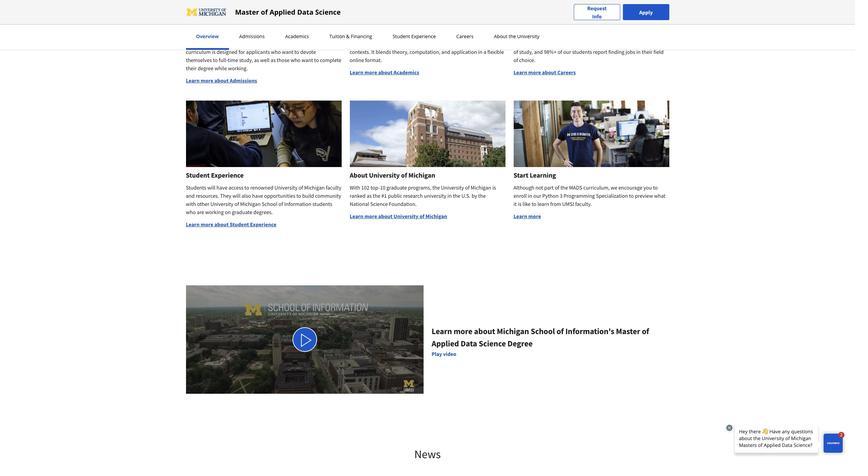 Task type: locate. For each thing, give the bounding box(es) containing it.
data
[[297, 7, 314, 17], [400, 32, 411, 39], [186, 40, 197, 47], [461, 339, 478, 350]]

0 vertical spatial applicants
[[240, 40, 264, 47]]

3
[[560, 193, 563, 200]]

science
[[420, 40, 437, 47]]

admissions down working. at the left top of the page
[[230, 77, 257, 84]]

0 horizontal spatial with
[[186, 201, 196, 208]]

a
[[484, 49, 487, 55]]

science down overview at the left top
[[198, 40, 215, 47]]

applied inside learn more about michigan school of information's master of applied data science degree play video
[[432, 339, 459, 350]]

in up like
[[528, 193, 533, 200]]

1 horizontal spatial will
[[233, 193, 241, 200]]

study, down for
[[239, 57, 253, 64]]

request
[[588, 5, 607, 11]]

science inside with 102 top-10 graduate programs, the university of michigan is ranked as the #1 public research university in the u.s. by the national science foundation.
[[371, 201, 388, 208]]

1 horizontal spatial careers
[[514, 19, 537, 27]]

their down themselves
[[186, 65, 197, 72]]

their down similar
[[642, 49, 653, 55]]

2 horizontal spatial experience
[[412, 33, 436, 40]]

1 horizontal spatial from
[[551, 201, 562, 208]]

as left 'well'
[[254, 57, 259, 64]]

student down on at the left top of the page
[[230, 221, 249, 228]]

computation,
[[410, 49, 441, 55]]

michigan up by
[[471, 185, 492, 191]]

0 vertical spatial information
[[588, 32, 615, 39]]

0 horizontal spatial about
[[350, 171, 368, 180]]

science
[[315, 7, 341, 17], [412, 32, 430, 39], [198, 40, 215, 47], [371, 201, 388, 208], [479, 339, 506, 350]]

applied left &
[[323, 32, 341, 39]]

michigan inside the university of michigan school of information's master of applied data science welcomes applicants from diverse backgrounds. the curriculum is designed for applicants who want to devote themselves to full-time study, as well as those who want to complete their degree while working.
[[225, 32, 246, 39]]

about for university
[[379, 213, 393, 220]]

video
[[443, 351, 457, 358]]

1 horizontal spatial have
[[252, 193, 263, 200]]

play
[[432, 351, 442, 358]]

more down degree
[[201, 77, 213, 84]]

our down not
[[534, 193, 542, 200]]

master's
[[616, 32, 635, 39]]

top-
[[371, 185, 380, 191]]

their
[[642, 49, 653, 55], [186, 65, 197, 72]]

2 horizontal spatial academics
[[394, 69, 420, 76]]

you
[[644, 185, 652, 191]]

michigan inside university of michigan school of information master's students earn the highest average salaries of any graduate program in similar areas of study, and 98%+ of our students report finding jobs in their field of choice.
[[544, 32, 564, 39]]

student experience
[[393, 33, 436, 40], [186, 171, 244, 180]]

study, up choice.
[[520, 49, 533, 55]]

2 vertical spatial experience
[[250, 221, 277, 228]]

from left the diverse
[[265, 40, 276, 47]]

0 vertical spatial who
[[271, 49, 281, 55]]

more for academics
[[365, 69, 377, 76]]

python
[[543, 193, 559, 200]]

2 horizontal spatial the
[[350, 32, 359, 39]]

we
[[611, 185, 618, 191]]

more for university
[[365, 213, 377, 220]]

who up "those"
[[271, 49, 281, 55]]

about for about university of michigan
[[350, 171, 368, 180]]

learn down are at the top left of page
[[186, 221, 200, 228]]

1 horizontal spatial our
[[564, 49, 572, 55]]

school inside learn more about michigan school of information's master of applied data science degree play video
[[531, 327, 555, 337]]

the
[[186, 32, 195, 39], [350, 32, 359, 39], [327, 40, 336, 47]]

to right you
[[654, 185, 658, 191]]

0 horizontal spatial as
[[254, 57, 259, 64]]

learn more about michigan school of information's master of applied data science degree image
[[186, 286, 424, 395]]

applied up play video button on the bottom of page
[[432, 339, 459, 350]]

who inside students will have access to renowned university of michigan faculty and resources. they will also have opportunities to build community with other university of michigan school of information students who are working on graduate degrees.
[[186, 209, 196, 216]]

0 vertical spatial study,
[[520, 49, 533, 55]]

1 vertical spatial with
[[186, 201, 196, 208]]

1 vertical spatial from
[[551, 201, 562, 208]]

information up report
[[588, 32, 615, 39]]

learn inside learn more about michigan school of information's master of applied data science degree play video
[[432, 327, 452, 337]]

blends
[[376, 49, 391, 55]]

1 vertical spatial academics
[[285, 33, 309, 40]]

admissions down university of michigan image
[[186, 19, 220, 27]]

more up video
[[454, 327, 473, 337]]

university inside the university of michigan school of information's master of applied data science welcomes applicants from diverse backgrounds. the curriculum is designed for applicants who want to devote themselves to full-time study, as well as those who want to complete their degree while working.
[[196, 32, 219, 39]]

students inside the master of applied data science program equips students with the skills needed to apply data science in any number of real world contexts. it blends theory, computation, and application in a flexible online format.
[[468, 32, 488, 39]]

the
[[509, 33, 516, 40], [350, 40, 358, 47], [514, 40, 521, 47], [433, 185, 440, 191], [561, 185, 568, 191], [373, 193, 381, 200], [453, 193, 461, 200], [479, 193, 486, 200]]

2 horizontal spatial careers
[[558, 69, 576, 76]]

michigan up programs,
[[409, 171, 436, 180]]

in left 'a'
[[479, 49, 483, 55]]

data inside the master of applied data science program equips students with the skills needed to apply data science in any number of real world contexts. it blends theory, computation, and application in a flexible online format.
[[400, 32, 411, 39]]

2 horizontal spatial and
[[534, 49, 543, 55]]

2 horizontal spatial is
[[518, 201, 522, 208]]

of
[[261, 7, 268, 17], [220, 32, 224, 39], [264, 32, 268, 39], [317, 32, 322, 39], [376, 32, 381, 39], [538, 32, 543, 39], [582, 32, 587, 39], [472, 40, 477, 47], [578, 40, 583, 47], [514, 49, 519, 55], [558, 49, 563, 55], [514, 57, 519, 64], [401, 171, 407, 180], [299, 185, 303, 191], [465, 185, 470, 191], [555, 185, 560, 191], [235, 201, 239, 208], [279, 201, 283, 208], [420, 213, 425, 220], [557, 327, 564, 337], [642, 327, 650, 337]]

2 vertical spatial academics
[[394, 69, 420, 76]]

careers
[[514, 19, 537, 27], [457, 33, 474, 40], [558, 69, 576, 76]]

umsi
[[563, 201, 575, 208]]

science up data
[[412, 32, 430, 39]]

learn down online
[[350, 69, 364, 76]]

our down salaries
[[564, 49, 572, 55]]

0 horizontal spatial information
[[284, 201, 312, 208]]

complete
[[320, 57, 342, 64]]

the inside university of michigan school of information master's students earn the highest average salaries of any graduate program in similar areas of study, and 98%+ of our students report finding jobs in their field of choice.
[[514, 40, 521, 47]]

careers up number
[[457, 33, 474, 40]]

1 any from the left
[[444, 40, 452, 47]]

the left overview at the left top
[[186, 32, 195, 39]]

2 horizontal spatial student
[[393, 33, 410, 40]]

2 vertical spatial student
[[230, 221, 249, 228]]

student experience link
[[391, 33, 438, 40]]

0 horizontal spatial who
[[186, 209, 196, 216]]

any right salaries
[[584, 40, 592, 47]]

similar
[[641, 40, 656, 47]]

learn for admissions
[[186, 77, 200, 84]]

the for the university of michigan school of information's master of applied data science welcomes applicants from diverse backgrounds. the curriculum is designed for applicants who want to devote themselves to full-time study, as well as those who want to complete their degree while working.
[[186, 32, 195, 39]]

1 horizontal spatial any
[[584, 40, 592, 47]]

to left build
[[297, 193, 301, 200]]

academics down theory,
[[394, 69, 420, 76]]

in right jobs
[[637, 49, 641, 55]]

want
[[282, 49, 294, 55], [302, 57, 313, 64]]

of inside the although not part of the mads curriculum, we encourage you to enroll in our python 3 programming specialization to preview what it is like to learn from umsi faculty.
[[555, 185, 560, 191]]

0 vertical spatial about
[[494, 33, 508, 40]]

0 horizontal spatial graduate
[[232, 209, 252, 216]]

michigan up degree
[[497, 327, 529, 337]]

graduate
[[593, 40, 613, 47], [387, 185, 407, 191], [232, 209, 252, 216]]

1 horizontal spatial their
[[642, 49, 653, 55]]

information's
[[566, 327, 615, 337]]

1 horizontal spatial graduate
[[387, 185, 407, 191]]

want down the diverse
[[282, 49, 294, 55]]

about
[[379, 69, 393, 76], [543, 69, 557, 76], [215, 77, 229, 84], [379, 213, 393, 220], [215, 221, 229, 228], [474, 327, 496, 337]]

academics up the diverse
[[285, 33, 309, 40]]

degree
[[198, 65, 214, 72]]

0 vertical spatial graduate
[[593, 40, 613, 47]]

98%+
[[544, 49, 557, 55]]

1 vertical spatial careers
[[457, 33, 474, 40]]

apply button
[[623, 4, 670, 20]]

renowned
[[250, 185, 274, 191]]

1 vertical spatial their
[[186, 65, 197, 72]]

any down program
[[444, 40, 452, 47]]

start
[[514, 171, 529, 180]]

1 horizontal spatial the
[[327, 40, 336, 47]]

1 horizontal spatial and
[[442, 49, 451, 55]]

graduate up "public"
[[387, 185, 407, 191]]

more for admissions
[[201, 77, 213, 84]]

about for admissions
[[215, 77, 229, 84]]

and
[[442, 49, 451, 55], [534, 49, 543, 55], [186, 193, 195, 200]]

learn more about student experience link
[[186, 221, 277, 228]]

0 horizontal spatial any
[[444, 40, 452, 47]]

applied up the needed
[[382, 32, 399, 39]]

about inside learn more about michigan school of information's master of applied data science degree play video
[[474, 327, 496, 337]]

and inside the master of applied data science program equips students with the skills needed to apply data science in any number of real world contexts. it blends theory, computation, and application in a flexible online format.
[[442, 49, 451, 55]]

the inside the master of applied data science program equips students with the skills needed to apply data science in any number of real world contexts. it blends theory, computation, and application in a flexible online format.
[[350, 32, 359, 39]]

who right "those"
[[291, 57, 301, 64]]

on
[[225, 209, 231, 216]]

0 horizontal spatial study,
[[239, 57, 253, 64]]

1 horizontal spatial study,
[[520, 49, 533, 55]]

will down access
[[233, 193, 241, 200]]

backgrounds.
[[295, 40, 326, 47]]

about university of michigan
[[350, 171, 436, 180]]

learn for michigan
[[432, 327, 452, 337]]

experience
[[412, 33, 436, 40], [211, 171, 244, 180], [250, 221, 277, 228]]

students down salaries
[[573, 49, 592, 55]]

0 vertical spatial our
[[564, 49, 572, 55]]

want down devote
[[302, 57, 313, 64]]

apply
[[395, 40, 408, 47]]

have down 'renowned' in the top of the page
[[252, 193, 263, 200]]

the right &
[[350, 32, 359, 39]]

0 vertical spatial their
[[642, 49, 653, 55]]

1 vertical spatial study,
[[239, 57, 253, 64]]

report
[[594, 49, 608, 55]]

with left other
[[186, 201, 196, 208]]

applied inside the master of applied data science program equips students with the skills needed to apply data science in any number of real world contexts. it blends theory, computation, and application in a flexible online format.
[[382, 32, 399, 39]]

will up resources.
[[208, 185, 216, 191]]

0 vertical spatial student
[[393, 33, 410, 40]]

from down "python" on the top of page
[[551, 201, 562, 208]]

skills
[[359, 40, 370, 47]]

2 vertical spatial who
[[186, 209, 196, 216]]

0 horizontal spatial the
[[186, 32, 195, 39]]

graduate up report
[[593, 40, 613, 47]]

about the university
[[494, 33, 540, 40]]

1 horizontal spatial as
[[271, 57, 276, 64]]

science inside learn more about michigan school of information's master of applied data science degree play video
[[479, 339, 506, 350]]

contexts.
[[350, 49, 371, 55]]

programming
[[564, 193, 595, 200]]

public
[[388, 193, 402, 200]]

experience down the "degrees."
[[250, 221, 277, 228]]

0 vertical spatial with
[[489, 32, 499, 39]]

format.
[[365, 57, 382, 64]]

their inside university of michigan school of information master's students earn the highest average salaries of any graduate program in similar areas of study, and 98%+ of our students report finding jobs in their field of choice.
[[642, 49, 653, 55]]

0 vertical spatial want
[[282, 49, 294, 55]]

student experience up resources.
[[186, 171, 244, 180]]

2 vertical spatial is
[[518, 201, 522, 208]]

as right 'well'
[[271, 57, 276, 64]]

in down program
[[438, 40, 443, 47]]

applied up information's
[[270, 7, 296, 17]]

about the university link
[[492, 33, 542, 40]]

michigan up average
[[544, 32, 564, 39]]

0 horizontal spatial academics
[[285, 33, 309, 40]]

flexible
[[488, 49, 504, 55]]

students
[[186, 185, 206, 191]]

1 vertical spatial our
[[534, 193, 542, 200]]

experience up access
[[211, 171, 244, 180]]

0 vertical spatial from
[[265, 40, 276, 47]]

1 horizontal spatial about
[[494, 33, 508, 40]]

graduate inside university of michigan school of information master's students earn the highest average salaries of any graduate program in similar areas of study, and 98%+ of our students report finding jobs in their field of choice.
[[593, 40, 613, 47]]

admissions up for
[[239, 33, 265, 40]]

information inside students will have access to renowned university of michigan faculty and resources. they will also have opportunities to build community with other university of michigan school of information students who are working on graduate degrees.
[[284, 201, 312, 208]]

about for student
[[215, 221, 229, 228]]

science down "#1"
[[371, 201, 388, 208]]

1 horizontal spatial student
[[230, 221, 249, 228]]

school up degree
[[531, 327, 555, 337]]

1 vertical spatial is
[[493, 185, 496, 191]]

0 horizontal spatial their
[[186, 65, 197, 72]]

more down are at the top left of page
[[201, 221, 213, 228]]

and inside university of michigan school of information master's students earn the highest average salaries of any graduate program in similar areas of study, and 98%+ of our students report finding jobs in their field of choice.
[[534, 49, 543, 55]]

faculty
[[326, 185, 342, 191]]

0 horizontal spatial have
[[217, 185, 228, 191]]

data
[[409, 40, 419, 47]]

school up the "degrees."
[[262, 201, 278, 208]]

more inside learn more about michigan school of information's master of applied data science degree play video
[[454, 327, 473, 337]]

learn more about academics link
[[350, 69, 420, 76]]

0 horizontal spatial our
[[534, 193, 542, 200]]

have up they
[[217, 185, 228, 191]]

students inside students will have access to renowned university of michigan faculty and resources. they will also have opportunities to build community with other university of michigan school of information students who are working on graduate degrees.
[[313, 201, 333, 208]]

students up real
[[468, 32, 488, 39]]

1 vertical spatial who
[[291, 57, 301, 64]]

1 vertical spatial student experience
[[186, 171, 244, 180]]

to up also
[[245, 185, 249, 191]]

learn down choice.
[[514, 69, 528, 76]]

experience up science
[[412, 33, 436, 40]]

themselves
[[186, 57, 212, 64]]

1 horizontal spatial who
[[271, 49, 281, 55]]

0 horizontal spatial student
[[186, 171, 210, 180]]

student up apply
[[393, 33, 410, 40]]

faculty.
[[576, 201, 592, 208]]

in right university
[[448, 193, 452, 200]]

with up world
[[489, 32, 499, 39]]

1 horizontal spatial student experience
[[393, 33, 436, 40]]

2 any from the left
[[584, 40, 592, 47]]

1 vertical spatial graduate
[[387, 185, 407, 191]]

2 horizontal spatial graduate
[[593, 40, 613, 47]]

research
[[404, 193, 423, 200]]

more down format.
[[365, 69, 377, 76]]

learning
[[530, 171, 556, 180]]

more down choice.
[[529, 69, 541, 76]]

master inside learn more about michigan school of information's master of applied data science degree play video
[[616, 327, 641, 337]]

is inside the university of michigan school of information's master of applied data science welcomes applicants from diverse backgrounds. the curriculum is designed for applicants who want to devote themselves to full-time study, as well as those who want to complete their degree while working.
[[212, 49, 216, 55]]

science left degree
[[479, 339, 506, 350]]

school up salaries
[[565, 32, 581, 39]]

0 vertical spatial is
[[212, 49, 216, 55]]

learn down national at the left top
[[350, 213, 364, 220]]

to left apply
[[389, 40, 394, 47]]

about for academics
[[379, 69, 393, 76]]

information down build
[[284, 201, 312, 208]]

0 horizontal spatial from
[[265, 40, 276, 47]]

1 horizontal spatial experience
[[250, 221, 277, 228]]

school up 'well'
[[247, 32, 263, 39]]

learn more link
[[514, 213, 541, 220]]

and down program
[[442, 49, 451, 55]]

1 vertical spatial experience
[[211, 171, 244, 180]]

science inside the master of applied data science program equips students with the skills needed to apply data science in any number of real world contexts. it blends theory, computation, and application in a flexible online format.
[[412, 32, 430, 39]]

2 horizontal spatial as
[[367, 193, 372, 200]]

0 horizontal spatial is
[[212, 49, 216, 55]]

about up with
[[350, 171, 368, 180]]

0 vertical spatial student experience
[[393, 33, 436, 40]]

by
[[472, 193, 478, 200]]

the inside the although not part of the mads curriculum, we encourage you to enroll in our python 3 programming specialization to preview what it is like to learn from umsi faculty.
[[561, 185, 568, 191]]

about up world
[[494, 33, 508, 40]]

1 vertical spatial want
[[302, 57, 313, 64]]

learn for student
[[186, 221, 200, 228]]

learn more about university of michigan link
[[350, 213, 448, 220]]

online
[[350, 57, 364, 64]]

1 vertical spatial information
[[284, 201, 312, 208]]

0 vertical spatial admissions
[[186, 19, 220, 27]]

1 horizontal spatial is
[[493, 185, 496, 191]]

learn up play video button on the bottom of page
[[432, 327, 452, 337]]

careers down salaries
[[558, 69, 576, 76]]

1 vertical spatial student
[[186, 171, 210, 180]]

michigan up welcomes
[[225, 32, 246, 39]]

students down community
[[313, 201, 333, 208]]

part
[[545, 185, 554, 191]]

0 vertical spatial academics
[[350, 19, 382, 27]]

student
[[393, 33, 410, 40], [186, 171, 210, 180], [230, 221, 249, 228]]

0 vertical spatial will
[[208, 185, 216, 191]]

graduate right on at the left top of the page
[[232, 209, 252, 216]]

applied
[[270, 7, 296, 17], [323, 32, 341, 39], [382, 32, 399, 39], [432, 339, 459, 350]]

tuition
[[330, 33, 345, 40]]

as down the 102
[[367, 193, 372, 200]]

from inside the university of michigan school of information's master of applied data science welcomes applicants from diverse backgrounds. the curriculum is designed for applicants who want to devote themselves to full-time study, as well as those who want to complete their degree while working.
[[265, 40, 276, 47]]

0 vertical spatial have
[[217, 185, 228, 191]]

0 horizontal spatial and
[[186, 193, 195, 200]]

1 vertical spatial about
[[350, 171, 368, 180]]

master of applied data science
[[235, 7, 341, 17]]

our inside the although not part of the mads curriculum, we encourage you to enroll in our python 3 programming specialization to preview what it is like to learn from umsi faculty.
[[534, 193, 542, 200]]

careers link
[[455, 33, 476, 40]]

start learning
[[514, 171, 556, 180]]

the down tuition
[[327, 40, 336, 47]]

0 vertical spatial experience
[[412, 33, 436, 40]]

request info button
[[574, 4, 621, 20]]

national
[[350, 201, 369, 208]]

learn more about michigan school of information's master of applied data science degree play video
[[432, 327, 650, 358]]

who left are at the top left of page
[[186, 209, 196, 216]]

any
[[444, 40, 452, 47], [584, 40, 592, 47]]

careers up about the university link
[[514, 19, 537, 27]]

in
[[438, 40, 443, 47], [635, 40, 640, 47], [479, 49, 483, 55], [637, 49, 641, 55], [448, 193, 452, 200], [528, 193, 533, 200]]

more for michigan
[[454, 327, 473, 337]]

learn for university
[[350, 213, 364, 220]]

applicants down admissions link
[[240, 40, 264, 47]]

opportunities
[[264, 193, 296, 200]]

overview
[[196, 33, 219, 40]]

1 horizontal spatial with
[[489, 32, 499, 39]]

with
[[489, 32, 499, 39], [186, 201, 196, 208]]

more down national at the left top
[[365, 213, 377, 220]]

information inside university of michigan school of information master's students earn the highest average salaries of any graduate program in similar areas of study, and 98%+ of our students report finding jobs in their field of choice.
[[588, 32, 615, 39]]

to left full-
[[213, 57, 218, 64]]

university of michigan image
[[186, 7, 227, 18]]

and down 'students'
[[186, 193, 195, 200]]

2 horizontal spatial who
[[291, 57, 301, 64]]

1 horizontal spatial information
[[588, 32, 615, 39]]

of inside with 102 top-10 graduate programs, the university of michigan is ranked as the #1 public research university in the u.s. by the national science foundation.
[[465, 185, 470, 191]]

our
[[564, 49, 572, 55], [534, 193, 542, 200]]

about for michigan
[[474, 327, 496, 337]]



Task type: describe. For each thing, give the bounding box(es) containing it.
in up jobs
[[635, 40, 640, 47]]

tuition & financing
[[330, 33, 372, 40]]

play video button
[[432, 351, 457, 359]]

students up similar
[[636, 32, 656, 39]]

master inside the university of michigan school of information's master of applied data science welcomes applicants from diverse backgrounds. the curriculum is designed for applicants who want to devote themselves to full-time study, as well as those who want to complete their degree while working.
[[301, 32, 316, 39]]

1 vertical spatial applicants
[[246, 49, 270, 55]]

time
[[228, 57, 238, 64]]

financing
[[351, 33, 372, 40]]

data inside learn more about michigan school of information's master of applied data science degree play video
[[461, 339, 478, 350]]

1 vertical spatial admissions
[[239, 33, 265, 40]]

with inside the master of applied data science program equips students with the skills needed to apply data science in any number of real world contexts. it blends theory, computation, and application in a flexible online format.
[[489, 32, 499, 39]]

are
[[197, 209, 204, 216]]

0 horizontal spatial will
[[208, 185, 216, 191]]

the inside the master of applied data science program equips students with the skills needed to apply data science in any number of real world contexts. it blends theory, computation, and application in a flexible online format.
[[350, 40, 358, 47]]

0 vertical spatial careers
[[514, 19, 537, 27]]

#1
[[382, 193, 387, 200]]

they
[[220, 193, 232, 200]]

learn for careers
[[514, 69, 528, 76]]

u.s.
[[462, 193, 471, 200]]

michigan up build
[[304, 185, 325, 191]]

2 vertical spatial admissions
[[230, 77, 257, 84]]

michigan down also
[[240, 201, 261, 208]]

as inside with 102 top-10 graduate programs, the university of michigan is ranked as the #1 public research university in the u.s. by the national science foundation.
[[367, 193, 372, 200]]

more down like
[[529, 213, 541, 220]]

1 horizontal spatial academics
[[350, 19, 382, 27]]

preview
[[635, 193, 654, 200]]

michigan inside learn more about michigan school of information's master of applied data science degree play video
[[497, 327, 529, 337]]

field
[[654, 49, 664, 55]]

build
[[302, 193, 314, 200]]

finding
[[609, 49, 625, 55]]

welcomes
[[216, 40, 239, 47]]

to right like
[[532, 201, 537, 208]]

our inside university of michigan school of information master's students earn the highest average salaries of any graduate program in similar areas of study, and 98%+ of our students report finding jobs in their field of choice.
[[564, 49, 572, 55]]

learn more about academics
[[350, 69, 420, 76]]

102
[[362, 185, 370, 191]]

salaries
[[559, 40, 577, 47]]

1 vertical spatial will
[[233, 193, 241, 200]]

needed
[[371, 40, 388, 47]]

devote
[[300, 49, 316, 55]]

while
[[215, 65, 227, 72]]

science inside the university of michigan school of information's master of applied data science welcomes applicants from diverse backgrounds. the curriculum is designed for applicants who want to devote themselves to full-time study, as well as those who want to complete their degree while working.
[[198, 40, 215, 47]]

also
[[242, 193, 251, 200]]

applied inside the university of michigan school of information's master of applied data science welcomes applicants from diverse backgrounds. the curriculum is designed for applicants who want to devote themselves to full-time study, as well as those who want to complete their degree while working.
[[323, 32, 341, 39]]

application
[[452, 49, 477, 55]]

0 horizontal spatial student experience
[[186, 171, 244, 180]]

well
[[260, 57, 270, 64]]

and inside students will have access to renowned university of michigan faculty and resources. they will also have opportunities to build community with other university of michigan school of information students who are working on graduate degrees.
[[186, 193, 195, 200]]

apply
[[640, 9, 653, 16]]

university inside with 102 top-10 graduate programs, the university of michigan is ranked as the #1 public research university in the u.s. by the national science foundation.
[[441, 185, 464, 191]]

real
[[478, 40, 487, 47]]

school inside students will have access to renowned university of michigan faculty and resources. they will also have opportunities to build community with other university of michigan school of information students who are working on graduate degrees.
[[262, 201, 278, 208]]

curriculum,
[[584, 185, 610, 191]]

1 vertical spatial have
[[252, 193, 263, 200]]

community
[[315, 193, 341, 200]]

info
[[593, 13, 602, 20]]

about for careers
[[543, 69, 557, 76]]

with inside students will have access to renowned university of michigan faculty and resources. they will also have opportunities to build community with other university of michigan school of information students who are working on graduate degrees.
[[186, 201, 196, 208]]

to inside the master of applied data science program equips students with the skills needed to apply data science in any number of real world contexts. it blends theory, computation, and application in a flexible online format.
[[389, 40, 394, 47]]

more for student
[[201, 221, 213, 228]]

michigan inside with 102 top-10 graduate programs, the university of michigan is ranked as the #1 public research university in the u.s. by the national science foundation.
[[471, 185, 492, 191]]

encourage
[[619, 185, 643, 191]]

those
[[277, 57, 290, 64]]

to down encourage
[[630, 193, 634, 200]]

to left devote
[[295, 49, 299, 55]]

graduate inside with 102 top-10 graduate programs, the university of michigan is ranked as the #1 public research university in the u.s. by the national science foundation.
[[387, 185, 407, 191]]

university inside university of michigan school of information master's students earn the highest average salaries of any graduate program in similar areas of study, and 98%+ of our students report finding jobs in their field of choice.
[[514, 32, 537, 39]]

it
[[514, 201, 517, 208]]

working
[[205, 209, 224, 216]]

programs,
[[408, 185, 432, 191]]

with
[[350, 185, 360, 191]]

resources.
[[196, 193, 219, 200]]

is inside with 102 top-10 graduate programs, the university of michigan is ranked as the #1 public research university in the u.s. by the national science foundation.
[[493, 185, 496, 191]]

the for the master of applied data science program equips students with the skills needed to apply data science in any number of real world contexts. it blends theory, computation, and application in a flexible online format.
[[350, 32, 359, 39]]

areas
[[657, 40, 670, 47]]

0 horizontal spatial experience
[[211, 171, 244, 180]]

specialization
[[596, 193, 628, 200]]

&
[[346, 33, 350, 40]]

master inside the master of applied data science program equips students with the skills needed to apply data science in any number of real world contexts. it blends theory, computation, and application in a flexible online format.
[[360, 32, 375, 39]]

designed
[[217, 49, 238, 55]]

access
[[229, 185, 244, 191]]

0 horizontal spatial careers
[[457, 33, 474, 40]]

what
[[655, 193, 666, 200]]

learn more about student experience
[[186, 221, 277, 228]]

highest
[[523, 40, 539, 47]]

the university of michigan school of information's master of applied data science welcomes applicants from diverse backgrounds. the curriculum is designed for applicants who want to devote themselves to full-time study, as well as those who want to complete their degree while working.
[[186, 32, 342, 72]]

like
[[523, 201, 531, 208]]

michigan down university
[[426, 213, 448, 220]]

mads
[[570, 185, 583, 191]]

graduate inside students will have access to renowned university of michigan faculty and resources. they will also have opportunities to build community with other university of michigan school of information students who are working on graduate degrees.
[[232, 209, 252, 216]]

choice.
[[520, 57, 536, 64]]

learn for academics
[[350, 69, 364, 76]]

tuition & financing link
[[328, 33, 374, 40]]

university
[[424, 193, 447, 200]]

not
[[536, 185, 544, 191]]

ranked
[[350, 193, 366, 200]]

program
[[431, 32, 450, 39]]

science up tuition
[[315, 7, 341, 17]]

study, inside university of michigan school of information master's students earn the highest average salaries of any graduate program in similar areas of study, and 98%+ of our students report finding jobs in their field of choice.
[[520, 49, 533, 55]]

school inside the university of michigan school of information's master of applied data science welcomes applicants from diverse backgrounds. the curriculum is designed for applicants who want to devote themselves to full-time study, as well as those who want to complete their degree while working.
[[247, 32, 263, 39]]

students will have access to renowned university of michigan faculty and resources. they will also have opportunities to build community with other university of michigan school of information students who are working on graduate degrees.
[[186, 185, 342, 216]]

to down devote
[[314, 57, 319, 64]]

1 horizontal spatial want
[[302, 57, 313, 64]]

more for careers
[[529, 69, 541, 76]]

learn more about admissions
[[186, 77, 257, 84]]

school inside university of michigan school of information master's students earn the highest average salaries of any graduate program in similar areas of study, and 98%+ of our students report finding jobs in their field of choice.
[[565, 32, 581, 39]]

data inside the university of michigan school of information's master of applied data science welcomes applicants from diverse backgrounds. the curriculum is designed for applicants who want to devote themselves to full-time study, as well as those who want to complete their degree while working.
[[186, 40, 197, 47]]

degree
[[508, 339, 533, 350]]

any inside university of michigan school of information master's students earn the highest average salaries of any graduate program in similar areas of study, and 98%+ of our students report finding jobs in their field of choice.
[[584, 40, 592, 47]]

any inside the master of applied data science program equips students with the skills needed to apply data science in any number of real world contexts. it blends theory, computation, and application in a flexible online format.
[[444, 40, 452, 47]]

learn down it
[[514, 213, 528, 220]]

2 vertical spatial careers
[[558, 69, 576, 76]]

from inside the although not part of the mads curriculum, we encourage you to enroll in our python 3 programming specialization to preview what it is like to learn from umsi faculty.
[[551, 201, 562, 208]]

news
[[415, 448, 441, 462]]

degrees.
[[254, 209, 273, 216]]

about for about the university
[[494, 33, 508, 40]]

number
[[453, 40, 471, 47]]

request info
[[588, 5, 607, 20]]

diverse
[[277, 40, 294, 47]]

in inside with 102 top-10 graduate programs, the university of michigan is ranked as the #1 public research university in the u.s. by the national science foundation.
[[448, 193, 452, 200]]

learn
[[538, 201, 550, 208]]

video presentation, learn more about michigan school of information's master of applied data science degree image
[[299, 334, 313, 348]]

enroll
[[514, 193, 527, 200]]

0 horizontal spatial want
[[282, 49, 294, 55]]

their inside the university of michigan school of information's master of applied data science welcomes applicants from diverse backgrounds. the curriculum is designed for applicants who want to devote themselves to full-time study, as well as those who want to complete their degree while working.
[[186, 65, 197, 72]]

in inside the although not part of the mads curriculum, we encourage you to enroll in our python 3 programming specialization to preview what it is like to learn from umsi faculty.
[[528, 193, 533, 200]]

although not part of the mads curriculum, we encourage you to enroll in our python 3 programming specialization to preview what it is like to learn from umsi faculty.
[[514, 185, 666, 208]]

other
[[197, 201, 209, 208]]

jobs
[[626, 49, 636, 55]]

is inside the although not part of the mads curriculum, we encourage you to enroll in our python 3 programming specialization to preview what it is like to learn from umsi faculty.
[[518, 201, 522, 208]]

average
[[540, 40, 558, 47]]

study, inside the university of michigan school of information's master of applied data science welcomes applicants from diverse backgrounds. the curriculum is designed for applicants who want to devote themselves to full-time study, as well as those who want to complete their degree while working.
[[239, 57, 253, 64]]



Task type: vqa. For each thing, say whether or not it's contained in the screenshot.


